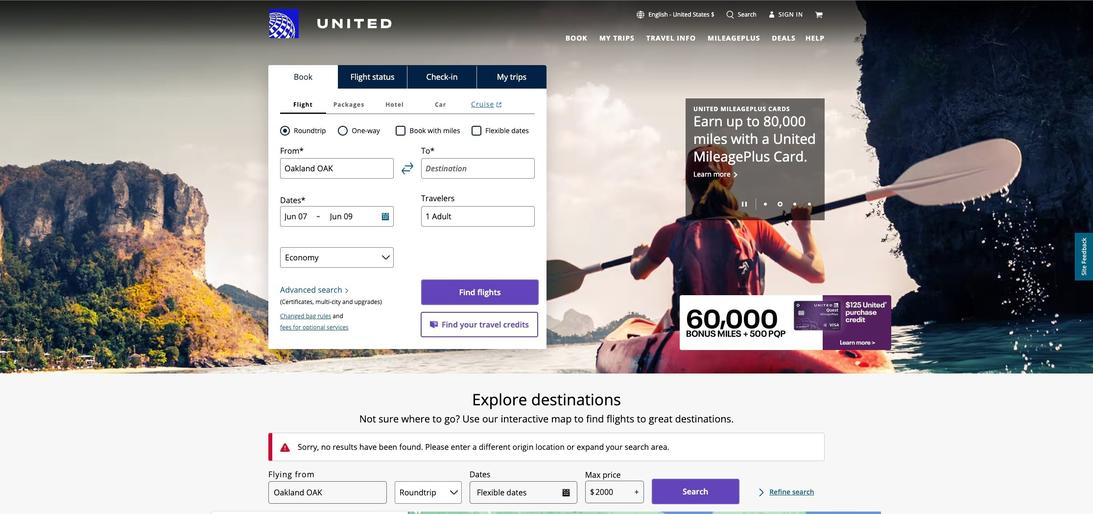 Task type: describe. For each thing, give the bounding box(es) containing it.
please enter the max price in the input text or tab to access the slider to set the max price. element
[[585, 470, 621, 481]]

map region
[[212, 512, 882, 515]]

0 vertical spatial tab list
[[560, 29, 798, 44]]

slide 3 of 4 image
[[794, 203, 797, 206]]

Departure text field
[[285, 211, 313, 222]]

round trip flight search element
[[290, 125, 326, 137]]

book with miles element
[[396, 125, 472, 137]]

Flying from text field
[[269, 482, 387, 505]]

united logo link to homepage image
[[270, 9, 392, 38]]



Task type: vqa. For each thing, say whether or not it's contained in the screenshot.
the top Tab List
yes



Task type: locate. For each thing, give the bounding box(es) containing it.
alert. sorry, no results have been found. please enter a different origin location or expand your search area. alert
[[269, 433, 825, 462]]

slide 2 of 4 image
[[778, 202, 783, 207]]

not sure where to go? use our interactive map to find flights to great destinations. element
[[212, 414, 882, 425]]

main content
[[0, 0, 1094, 515]]

reverse origin and destination image
[[402, 163, 414, 174]]

Destination text field
[[421, 158, 535, 179]]

tab list
[[560, 29, 798, 44], [269, 65, 547, 89], [280, 96, 535, 114]]

2 vertical spatial tab list
[[280, 96, 535, 114]]

navigation
[[0, 8, 1094, 44]]

slide 1 of 4 image
[[765, 203, 767, 206]]

flexible dates image
[[562, 489, 570, 497]]

carousel buttons element
[[694, 195, 817, 213]]

Return text field
[[330, 211, 369, 222]]

Origin text field
[[280, 158, 394, 179]]

None text field
[[585, 481, 644, 504]]

slide 4 of 4 image
[[809, 203, 812, 206]]

1 vertical spatial tab list
[[269, 65, 547, 89]]

currently in english united states	$ enter to change image
[[637, 11, 645, 19]]

flying from element
[[269, 469, 315, 481]]

one way flight search element
[[348, 125, 380, 137]]

explore destinations element
[[212, 390, 882, 410]]

pause image
[[743, 202, 747, 207]]

view cart, click to view list of recently searched saved trips. image
[[816, 11, 823, 18]]



